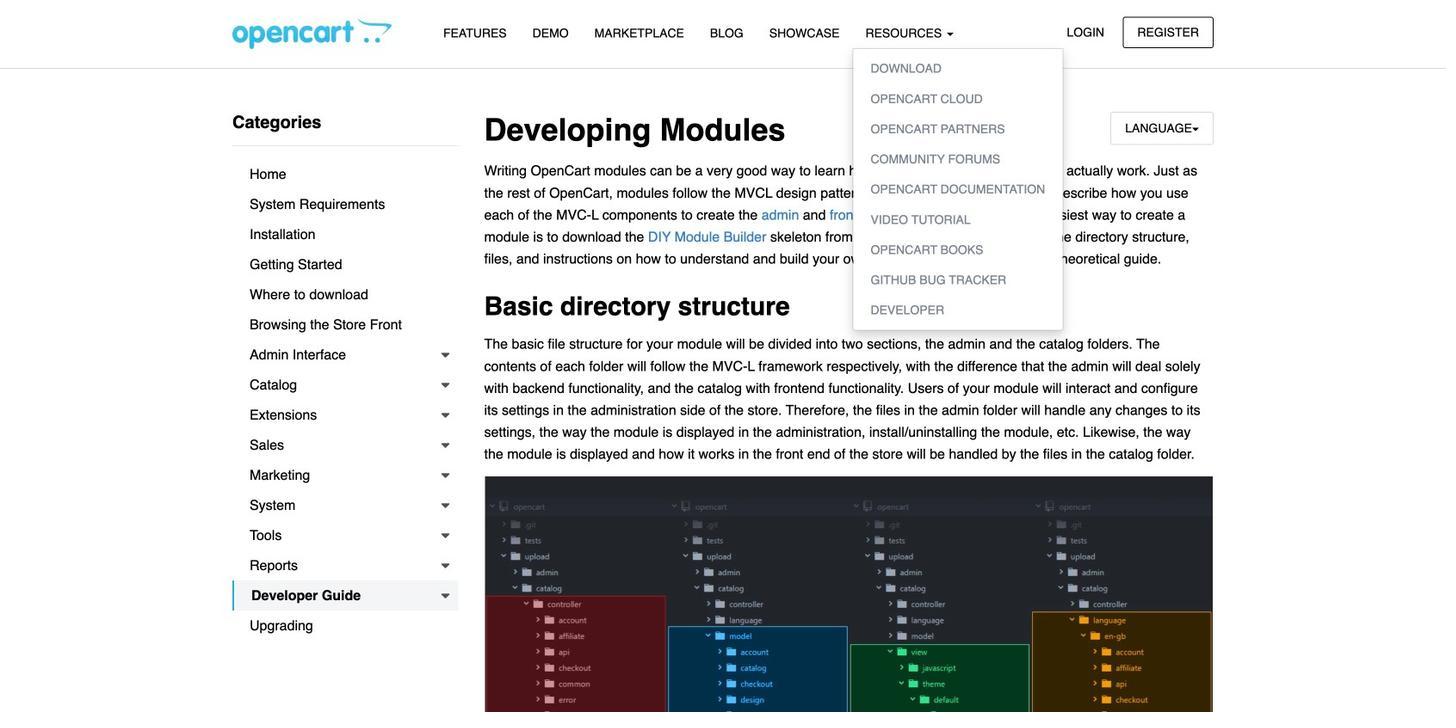 Task type: vqa. For each thing, say whether or not it's contained in the screenshot.
Interface
no



Task type: locate. For each thing, give the bounding box(es) containing it.
file struct image
[[484, 476, 1214, 713]]

opencart - open source shopping cart solution image
[[232, 18, 392, 49]]



